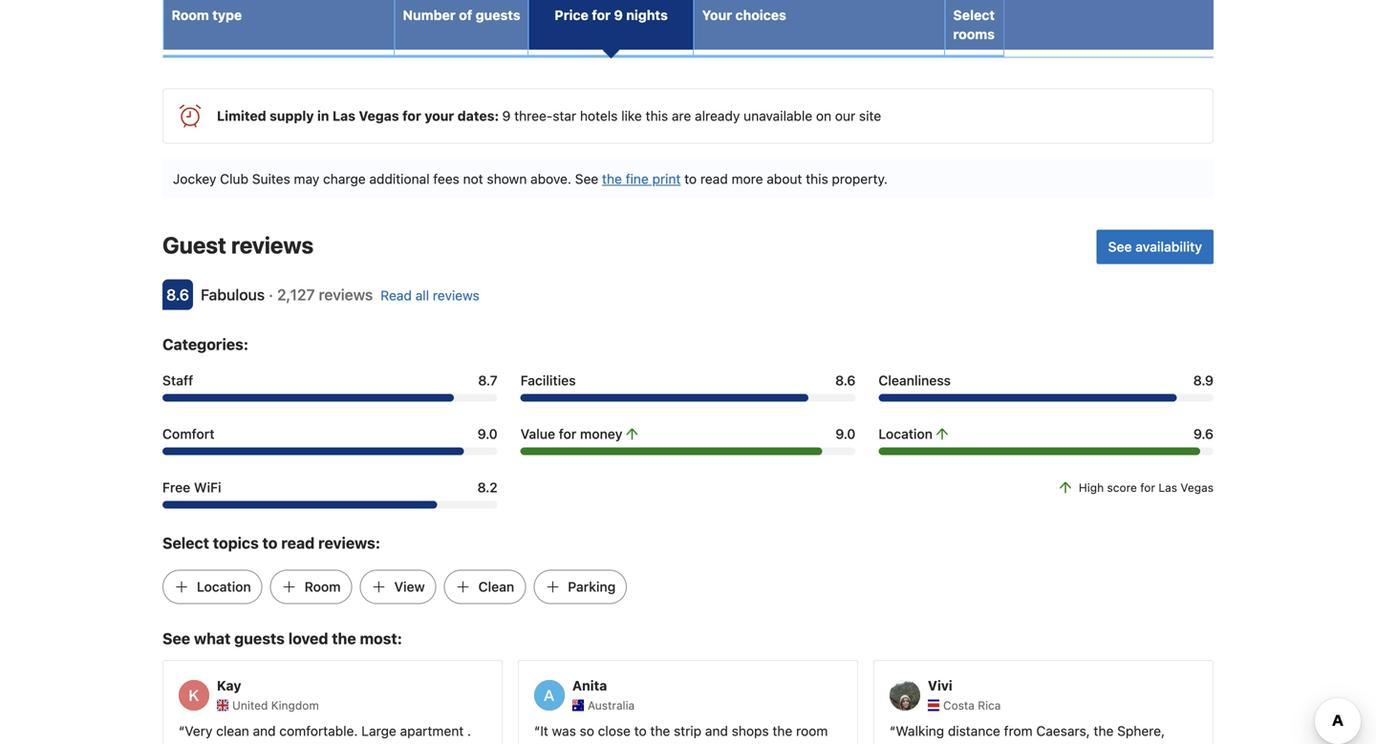 Task type: vqa. For each thing, say whether or not it's contained in the screenshot.
rightmost Location
yes



Task type: describe. For each thing, give the bounding box(es) containing it.
our
[[835, 108, 855, 124]]

united
[[232, 699, 268, 712]]

review categories element
[[162, 333, 249, 356]]

rica
[[978, 699, 1001, 712]]

1 horizontal spatial 9
[[614, 7, 623, 23]]

1 horizontal spatial reviews
[[319, 286, 373, 304]]

room for room
[[305, 579, 341, 595]]

1 vertical spatial location
[[197, 579, 251, 595]]

suites
[[252, 171, 290, 187]]

guest reviews element
[[162, 230, 1089, 260]]

0 horizontal spatial the
[[332, 630, 356, 648]]

your
[[425, 108, 454, 124]]

kingdom
[[271, 699, 319, 712]]

jockey
[[173, 171, 216, 187]]

value for money
[[520, 426, 622, 442]]

select for select topics to read reviews:
[[162, 534, 209, 552]]

guest
[[162, 232, 226, 259]]

2,127
[[277, 286, 315, 304]]

free
[[162, 480, 190, 495]]

1 vertical spatial read
[[281, 534, 315, 552]]

in
[[317, 108, 329, 124]]

fabulous
[[201, 286, 265, 304]]

limited supply in las vegas for your dates: 9 three-star hotels like this are already unavailable on our site
[[217, 108, 881, 124]]

" for vivi
[[890, 723, 896, 739]]

fine
[[626, 171, 649, 187]]

australia image
[[572, 700, 584, 712]]

second
[[179, 743, 225, 744]]

location 9.6 meter
[[878, 448, 1214, 455]]

stay
[[229, 743, 255, 744]]

vegas for in
[[359, 108, 399, 124]]

las for in
[[332, 108, 355, 124]]

" inside " very clean and comfortable. large apartment . second stay here. no complaints. centra
[[179, 723, 185, 739]]

complaints.
[[314, 743, 386, 744]]

vivi
[[928, 678, 952, 694]]

view
[[394, 579, 425, 595]]

score
[[1107, 481, 1137, 495]]

jockey club suites may charge additional fees not shown above. see the fine print to read more about this property.
[[173, 171, 888, 187]]

guests for of
[[476, 7, 520, 23]]

0 horizontal spatial 9
[[502, 108, 511, 124]]

site
[[859, 108, 881, 124]]

the fine print link
[[602, 171, 681, 187]]

supply
[[270, 108, 314, 124]]

price
[[555, 7, 588, 23]]

facilities
[[520, 373, 576, 388]]

your choices
[[702, 7, 786, 23]]

0 horizontal spatial to
[[262, 534, 278, 552]]

2 horizontal spatial reviews
[[433, 288, 479, 303]]

staff
[[162, 373, 193, 388]]

·
[[269, 286, 273, 304]]

value for money 9.0 meter
[[520, 448, 856, 455]]

fees
[[433, 171, 459, 187]]

select rooms
[[953, 7, 995, 42]]

vegas for for
[[1181, 481, 1214, 495]]

more
[[732, 171, 763, 187]]

all
[[415, 288, 429, 303]]

see for see availability
[[1108, 239, 1132, 255]]

more
[[168, 25, 195, 39]]

loved
[[288, 630, 328, 648]]

1 vertical spatial 8.6
[[835, 373, 856, 388]]

9.6
[[1193, 426, 1214, 442]]

additional
[[369, 171, 430, 187]]

read
[[381, 288, 412, 303]]

money
[[580, 426, 622, 442]]

staff 8.7 meter
[[162, 394, 498, 402]]

high score for las vegas
[[1079, 481, 1214, 495]]

parking
[[568, 579, 616, 595]]

topics
[[213, 534, 259, 552]]

already
[[695, 108, 740, 124]]

price for 9 nights
[[555, 7, 668, 23]]

limited
[[217, 108, 266, 124]]

on
[[816, 108, 831, 124]]

comfort
[[162, 426, 215, 442]]

las for for
[[1158, 481, 1177, 495]]

of
[[459, 7, 472, 23]]

cleanliness 8.9 meter
[[878, 394, 1214, 402]]

nights
[[626, 7, 668, 23]]

see availability
[[1108, 239, 1202, 255]]

your
[[702, 7, 732, 23]]

property.
[[832, 171, 888, 187]]

select topics to read reviews:
[[162, 534, 380, 552]]

apartment
[[400, 723, 464, 739]]

anita
[[572, 678, 607, 694]]

about
[[767, 171, 802, 187]]

unavailable
[[744, 108, 812, 124]]

.
[[467, 723, 471, 739]]

for right price on the top of the page
[[592, 7, 611, 23]]

may
[[294, 171, 319, 187]]

costa rica
[[943, 699, 1001, 712]]

charge
[[323, 171, 366, 187]]

star
[[553, 108, 576, 124]]

most:
[[360, 630, 402, 648]]

costa
[[943, 699, 975, 712]]



Task type: locate. For each thing, give the bounding box(es) containing it.
0 vertical spatial vegas
[[359, 108, 399, 124]]

vegas down 9.6
[[1181, 481, 1214, 495]]

the left fine
[[602, 171, 622, 187]]

1 horizontal spatial this
[[806, 171, 828, 187]]

select
[[953, 7, 995, 23], [162, 534, 209, 552]]

number of guests
[[403, 7, 520, 23]]

1 horizontal spatial select
[[953, 7, 995, 23]]

2 " from the left
[[534, 723, 540, 739]]

categories:
[[162, 335, 249, 354]]

0 vertical spatial 9
[[614, 7, 623, 23]]

room type
[[172, 7, 242, 23]]

8.6
[[166, 286, 189, 304], [835, 373, 856, 388]]

9 left "three-"
[[502, 108, 511, 124]]

scored 8.6 element
[[162, 280, 193, 310]]

9 left nights
[[614, 7, 623, 23]]

9
[[614, 7, 623, 23], [502, 108, 511, 124]]

1 horizontal spatial "
[[534, 723, 540, 739]]

see inside button
[[1108, 239, 1132, 255]]

guests right of
[[476, 7, 520, 23]]

1 horizontal spatial see
[[575, 171, 598, 187]]

like
[[621, 108, 642, 124]]

fabulous · 2,127 reviews
[[201, 286, 373, 304]]

very
[[185, 723, 213, 739]]

read down free wifi 8.2 meter
[[281, 534, 315, 552]]

guests
[[476, 7, 520, 23], [234, 630, 285, 648]]

1 vertical spatial room
[[305, 579, 341, 595]]

clean
[[478, 579, 514, 595]]

reviews right all
[[433, 288, 479, 303]]

comfortable.
[[279, 723, 358, 739]]

1 vertical spatial las
[[1158, 481, 1177, 495]]

0 horizontal spatial room
[[172, 7, 209, 23]]

club
[[220, 171, 248, 187]]

rooms
[[953, 26, 995, 42]]

hotels
[[580, 108, 618, 124]]

8.6 down guest
[[166, 286, 189, 304]]

reviews
[[231, 232, 314, 259], [319, 286, 373, 304], [433, 288, 479, 303]]

reviews right '2,127' on the left top of the page
[[319, 286, 373, 304]]

guest reviews
[[162, 232, 314, 259]]

for right value at the bottom left
[[559, 426, 577, 442]]

1 horizontal spatial read
[[700, 171, 728, 187]]

rated fabulous element
[[201, 286, 265, 304]]

1 vertical spatial see
[[1108, 239, 1132, 255]]

select for select rooms
[[953, 7, 995, 23]]

location down cleanliness
[[878, 426, 933, 442]]

0 vertical spatial guests
[[476, 7, 520, 23]]

1 horizontal spatial guests
[[476, 7, 520, 23]]

0 horizontal spatial vegas
[[359, 108, 399, 124]]

9.0 for value for money
[[835, 426, 856, 442]]

value
[[520, 426, 555, 442]]

vegas right in
[[359, 108, 399, 124]]

three-
[[514, 108, 553, 124]]

0 vertical spatial to
[[684, 171, 697, 187]]

9.0
[[477, 426, 498, 442], [835, 426, 856, 442]]

0 vertical spatial this
[[646, 108, 668, 124]]

vegas
[[359, 108, 399, 124], [1181, 481, 1214, 495]]

0 horizontal spatial 8.6
[[166, 286, 189, 304]]

united kingdom
[[232, 699, 319, 712]]

0 vertical spatial 8.6
[[166, 286, 189, 304]]

shown
[[487, 171, 527, 187]]

0 horizontal spatial read
[[281, 534, 315, 552]]

0 horizontal spatial see
[[162, 630, 190, 648]]

costa rica image
[[928, 700, 939, 712]]

0 horizontal spatial select
[[162, 534, 209, 552]]

0 vertical spatial select
[[953, 7, 995, 23]]

8.2
[[477, 480, 498, 495]]

see for see what guests loved the most:
[[162, 630, 190, 648]]

0 horizontal spatial 9.0
[[477, 426, 498, 442]]

the right loved
[[332, 630, 356, 648]]

1 horizontal spatial the
[[602, 171, 622, 187]]

for right score
[[1140, 481, 1155, 495]]

room for room type
[[172, 7, 209, 23]]

to
[[684, 171, 697, 187], [262, 534, 278, 552]]

and
[[253, 723, 276, 739]]

for left your
[[402, 108, 421, 124]]

facilities 8.6 meter
[[520, 394, 856, 402]]

location
[[878, 426, 933, 442], [197, 579, 251, 595]]

1 vertical spatial 9
[[502, 108, 511, 124]]

3 " from the left
[[890, 723, 896, 739]]

availability
[[1135, 239, 1202, 255]]

cleanliness
[[878, 373, 951, 388]]

0 vertical spatial the
[[602, 171, 622, 187]]

are
[[672, 108, 691, 124]]

dates:
[[457, 108, 499, 124]]

las
[[332, 108, 355, 124], [1158, 481, 1177, 495]]

see what guests loved the most:
[[162, 630, 402, 648]]

see right above.
[[575, 171, 598, 187]]

wifi
[[194, 480, 221, 495]]

select left topics
[[162, 534, 209, 552]]

1 vertical spatial vegas
[[1181, 481, 1214, 495]]

1 9.0 from the left
[[477, 426, 498, 442]]

1 vertical spatial guests
[[234, 630, 285, 648]]

" for anita
[[534, 723, 540, 739]]

here.
[[258, 743, 290, 744]]

large
[[361, 723, 396, 739]]

0 horizontal spatial guests
[[234, 630, 285, 648]]

las right in
[[332, 108, 355, 124]]

0 horizontal spatial las
[[332, 108, 355, 124]]

see left what
[[162, 630, 190, 648]]

1 horizontal spatial location
[[878, 426, 933, 442]]

read left more on the top right of page
[[700, 171, 728, 187]]

2 horizontal spatial see
[[1108, 239, 1132, 255]]

1 vertical spatial select
[[162, 534, 209, 552]]

8.6 left cleanliness
[[835, 373, 856, 388]]

comfort 9.0 meter
[[162, 448, 498, 455]]

to right print
[[684, 171, 697, 187]]

for
[[592, 7, 611, 23], [402, 108, 421, 124], [559, 426, 577, 442], [1140, 481, 1155, 495]]

2 horizontal spatial "
[[890, 723, 896, 739]]

australia
[[588, 699, 635, 712]]

" very clean and comfortable. large apartment . second stay here. no complaints. centra
[[179, 723, 471, 744]]

clean
[[216, 723, 249, 739]]

reviews:
[[318, 534, 380, 552]]

2 vertical spatial see
[[162, 630, 190, 648]]

1 horizontal spatial to
[[684, 171, 697, 187]]

0 vertical spatial read
[[700, 171, 728, 187]]

0 horizontal spatial reviews
[[231, 232, 314, 259]]

0 horizontal spatial this
[[646, 108, 668, 124]]

0 vertical spatial las
[[332, 108, 355, 124]]

1 horizontal spatial vegas
[[1181, 481, 1214, 495]]

guests right what
[[234, 630, 285, 648]]

high
[[1079, 481, 1104, 495]]

this right the "about"
[[806, 171, 828, 187]]

room down reviews:
[[305, 579, 341, 595]]

1 horizontal spatial 8.6
[[835, 373, 856, 388]]

1 vertical spatial this
[[806, 171, 828, 187]]

9.0 for comfort
[[477, 426, 498, 442]]

this left "are"
[[646, 108, 668, 124]]

this
[[646, 108, 668, 124], [806, 171, 828, 187]]

choices
[[735, 7, 786, 23]]

see
[[575, 171, 598, 187], [1108, 239, 1132, 255], [162, 630, 190, 648]]

number
[[403, 7, 456, 23]]

2 9.0 from the left
[[835, 426, 856, 442]]

united kingdom image
[[217, 700, 228, 712]]

0 horizontal spatial "
[[179, 723, 185, 739]]

kay
[[217, 678, 241, 694]]

0 vertical spatial see
[[575, 171, 598, 187]]

room
[[172, 7, 209, 23], [305, 579, 341, 595]]

type
[[212, 7, 242, 23]]

reviews up ·
[[231, 232, 314, 259]]

8.7
[[478, 373, 498, 388]]

room up the more
[[172, 7, 209, 23]]

not
[[463, 171, 483, 187]]

see left the availability
[[1108, 239, 1132, 255]]

location down topics
[[197, 579, 251, 595]]

0 vertical spatial location
[[878, 426, 933, 442]]

select up the rooms
[[953, 7, 995, 23]]

free wifi 8.2 meter
[[162, 501, 498, 509]]

the
[[602, 171, 622, 187], [332, 630, 356, 648]]

1 vertical spatial the
[[332, 630, 356, 648]]

las right score
[[1158, 481, 1177, 495]]

1 horizontal spatial 9.0
[[835, 426, 856, 442]]

1 horizontal spatial las
[[1158, 481, 1177, 495]]

1 " from the left
[[179, 723, 185, 739]]

no
[[293, 743, 311, 744]]

1 vertical spatial to
[[262, 534, 278, 552]]

0 horizontal spatial location
[[197, 579, 251, 595]]

to right topics
[[262, 534, 278, 552]]

8.9
[[1193, 373, 1214, 388]]

1 horizontal spatial room
[[305, 579, 341, 595]]

guests for what
[[234, 630, 285, 648]]

see availability button
[[1097, 230, 1214, 264]]

0 vertical spatial room
[[172, 7, 209, 23]]



